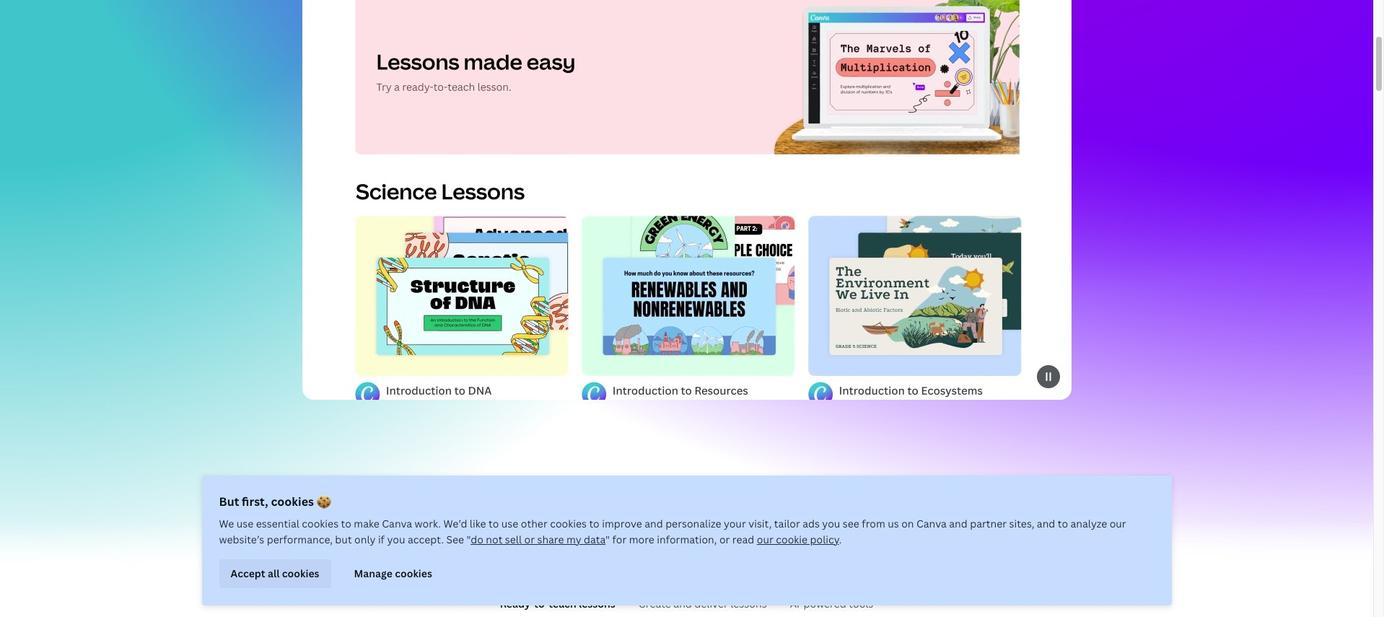 Task type: describe. For each thing, give the bounding box(es) containing it.
canva.
[[760, 539, 798, 555]]

manage cookies button
[[343, 559, 444, 588]]

to up data in the bottom of the page
[[589, 517, 600, 531]]

do not sell or share my data " for more information, or read our cookie policy .
[[471, 533, 842, 546]]

more
[[629, 533, 655, 546]]

new
[[593, 492, 648, 529]]

my
[[567, 533, 582, 546]]

and left partner
[[949, 517, 968, 531]]

share
[[537, 533, 564, 546]]

" inside we use essential cookies to make canva work. we'd like to use other cookies to improve and personalize your visit, tailor ads you see from us on canva and partner sites, and to analyze our website's performance, but only if you accept. see "
[[467, 533, 471, 546]]

partner
[[970, 517, 1007, 531]]

ready-to-teach lessons button
[[494, 591, 621, 617]]

1 vertical spatial every
[[761, 557, 792, 572]]

like
[[470, 517, 486, 531]]

ready-
[[500, 597, 534, 611]]

but
[[219, 494, 239, 510]]

engage
[[387, 539, 427, 555]]

0 vertical spatial every
[[430, 539, 461, 555]]

teach inside button
[[549, 597, 577, 611]]

read
[[733, 533, 755, 546]]

your down personalize
[[680, 539, 706, 555]]

sites,
[[1010, 517, 1035, 531]]

manage
[[354, 567, 393, 580]]

your inside we use essential cookies to make canva work. we'd like to use other cookies to improve and personalize your visit, tailor ads you see from us on canva and partner sites, and to analyze our website's performance, but only if you accept. see "
[[724, 517, 746, 531]]

up
[[594, 557, 609, 572]]

to right my
[[584, 539, 596, 555]]

information,
[[657, 533, 717, 546]]

on
[[902, 517, 914, 531]]

today,
[[700, 557, 734, 572]]

we use essential cookies to make canva work. we'd like to use other cookies to improve and personalize your visit, tailor ads you see from us on canva and partner sites, and to analyze our website's performance, but only if you accept. see "
[[219, 517, 1127, 546]]

ai-powered tools button
[[784, 591, 880, 617]]

bring
[[508, 539, 537, 555]]

website's
[[219, 533, 264, 546]]

first,
[[242, 494, 268, 510]]

we
[[219, 517, 234, 531]]

work.
[[415, 517, 441, 531]]

cookies down 🍪
[[302, 517, 339, 531]]

100%
[[915, 539, 946, 555]]

accept all cookies button
[[219, 559, 331, 588]]

and right life,
[[622, 539, 643, 555]]

and down with
[[737, 557, 758, 572]]

free inside engage every learner, bring lessons to life, and teach your way with canva. these resources are 100% free to power up your classroom today, and every day.
[[949, 539, 972, 555]]

manage cookies
[[354, 567, 432, 580]]

2 " from the left
[[606, 533, 610, 546]]

way
[[708, 539, 730, 555]]

powered
[[804, 597, 847, 611]]

power
[[556, 557, 591, 572]]

0 horizontal spatial free
[[654, 492, 712, 529]]

from
[[862, 517, 886, 531]]

life,
[[599, 539, 619, 555]]

see
[[843, 517, 860, 531]]

all
[[268, 567, 280, 580]]

learner,
[[464, 539, 506, 555]]

ads
[[803, 517, 820, 531]]

teach inside engage every learner, bring lessons to life, and teach your way with canva. these resources are 100% free to power up your classroom today, and every day.
[[646, 539, 677, 555]]

our inside we use essential cookies to make canva work. we'd like to use other cookies to improve and personalize your visit, tailor ads you see from us on canva and partner sites, and to analyze our website's performance, but only if you accept. see "
[[1110, 517, 1127, 531]]

cookies up essential
[[271, 494, 314, 510]]

cookie
[[776, 533, 808, 546]]

make
[[354, 517, 380, 531]]

🍪
[[317, 494, 331, 510]]



Task type: vqa. For each thing, say whether or not it's contained in the screenshot.
Accept All Cookies
yes



Task type: locate. For each thing, give the bounding box(es) containing it.
lessons up "power"
[[540, 539, 582, 555]]

lessons for create
[[731, 597, 767, 611]]

1 vertical spatial our
[[757, 533, 774, 546]]

or left read
[[720, 533, 730, 546]]

0 horizontal spatial every
[[430, 539, 461, 555]]

teach down "power"
[[549, 597, 577, 611]]

0 horizontal spatial or
[[524, 533, 535, 546]]

lessons right deliver
[[731, 597, 767, 611]]

cookies up my
[[550, 517, 587, 531]]

your right up
[[611, 557, 637, 572]]

use
[[237, 517, 254, 531], [502, 517, 519, 531]]

your
[[523, 492, 588, 529], [724, 517, 746, 531], [680, 539, 706, 555], [611, 557, 637, 572]]

and
[[645, 517, 663, 531], [949, 517, 968, 531], [1037, 517, 1056, 531], [622, 539, 643, 555], [737, 557, 758, 572], [674, 597, 692, 611]]

do
[[471, 533, 484, 546]]

lessons for ready-
[[579, 597, 616, 611]]

discover
[[397, 492, 518, 529]]

0 horizontal spatial "
[[467, 533, 471, 546]]

day.
[[795, 557, 817, 572]]

these
[[800, 539, 833, 555]]

lessons inside button
[[579, 597, 616, 611]]

our
[[1110, 517, 1127, 531], [757, 533, 774, 546]]

personalize
[[666, 517, 721, 531]]

resources
[[840, 492, 977, 529], [836, 539, 891, 555]]

you up policy
[[822, 517, 841, 531]]

sell
[[505, 533, 522, 546]]

create and deliver lessons
[[639, 597, 767, 611]]

to up but
[[341, 517, 351, 531]]

2 canva from the left
[[917, 517, 947, 531]]

improve
[[602, 517, 642, 531]]

do not sell or share my data link
[[471, 533, 606, 546]]

0 horizontal spatial teach
[[549, 597, 577, 611]]

other
[[521, 517, 548, 531]]

1 horizontal spatial free
[[949, 539, 972, 555]]

to-
[[534, 597, 549, 611]]

lessons inside 'button'
[[731, 597, 767, 611]]

with
[[733, 539, 757, 555]]

0 vertical spatial you
[[822, 517, 841, 531]]

to right like
[[489, 517, 499, 531]]

resources inside engage every learner, bring lessons to life, and teach your way with canva. these resources are 100% free to power up your classroom today, and every day.
[[836, 539, 891, 555]]

1 horizontal spatial every
[[761, 557, 792, 572]]

1 horizontal spatial canva
[[917, 517, 947, 531]]

to left analyze
[[1058, 517, 1068, 531]]

discover your new free teaching resources
[[397, 492, 977, 529]]

our right analyze
[[1110, 517, 1127, 531]]

0 horizontal spatial our
[[757, 533, 774, 546]]

free up information,
[[654, 492, 712, 529]]

not
[[486, 533, 503, 546]]

canva up 100%
[[917, 517, 947, 531]]

0 vertical spatial free
[[654, 492, 712, 529]]

classroom
[[640, 557, 697, 572]]

to down partner
[[974, 539, 986, 555]]

see
[[446, 533, 464, 546]]

and up do not sell or share my data " for more information, or read our cookie policy .
[[645, 517, 663, 531]]

2 use from the left
[[502, 517, 519, 531]]

use up website's
[[237, 517, 254, 531]]

every down we'd
[[430, 539, 461, 555]]

ai-
[[790, 597, 804, 611]]

accept
[[231, 567, 265, 580]]

create
[[639, 597, 671, 611]]

0 horizontal spatial you
[[387, 533, 405, 546]]

" left "for"
[[606, 533, 610, 546]]

canva up if
[[382, 517, 412, 531]]

performance,
[[267, 533, 333, 546]]

teaching
[[717, 492, 834, 529]]

are
[[894, 539, 912, 555]]

0 vertical spatial teach
[[646, 539, 677, 555]]

you right if
[[387, 533, 405, 546]]

but first, cookies 🍪
[[219, 494, 331, 510]]

visit,
[[749, 517, 772, 531]]

1 horizontal spatial our
[[1110, 517, 1127, 531]]

0 vertical spatial our
[[1110, 517, 1127, 531]]

free right 100%
[[949, 539, 972, 555]]

lessons down up
[[579, 597, 616, 611]]

ai-powered tools
[[790, 597, 874, 611]]

our down "visit," at bottom
[[757, 533, 774, 546]]

tailor
[[774, 517, 800, 531]]

1 horizontal spatial teach
[[646, 539, 677, 555]]

accept all cookies
[[231, 567, 319, 580]]

policy
[[810, 533, 839, 546]]

and inside 'button'
[[674, 597, 692, 611]]

0 horizontal spatial use
[[237, 517, 254, 531]]

1 vertical spatial teach
[[549, 597, 577, 611]]

1 vertical spatial free
[[949, 539, 972, 555]]

1 horizontal spatial use
[[502, 517, 519, 531]]

your up read
[[724, 517, 746, 531]]

tools
[[849, 597, 874, 611]]

lessons
[[540, 539, 582, 555], [579, 597, 616, 611], [731, 597, 767, 611]]

to
[[341, 517, 351, 531], [489, 517, 499, 531], [589, 517, 600, 531], [1058, 517, 1068, 531], [584, 539, 596, 555], [974, 539, 986, 555]]

1 vertical spatial you
[[387, 533, 405, 546]]

data
[[584, 533, 606, 546]]

but
[[335, 533, 352, 546]]

cookies
[[271, 494, 314, 510], [302, 517, 339, 531], [550, 517, 587, 531], [282, 567, 319, 580], [395, 567, 432, 580]]

0 vertical spatial resources
[[840, 492, 977, 529]]

deliver
[[695, 597, 728, 611]]

2 or from the left
[[720, 533, 730, 546]]

cookies down "engage"
[[395, 567, 432, 580]]

1 canva from the left
[[382, 517, 412, 531]]

1 or from the left
[[524, 533, 535, 546]]

or right sell
[[524, 533, 535, 546]]

ready-to-teach lessons
[[500, 597, 616, 611]]

only
[[354, 533, 376, 546]]

or
[[524, 533, 535, 546], [720, 533, 730, 546]]

1 horizontal spatial or
[[720, 533, 730, 546]]

teach up classroom
[[646, 539, 677, 555]]

0 horizontal spatial canva
[[382, 517, 412, 531]]

1 vertical spatial resources
[[836, 539, 891, 555]]

resources up are in the bottom of the page
[[840, 492, 977, 529]]

for
[[613, 533, 627, 546]]

and right sites, on the right bottom
[[1037, 517, 1056, 531]]

you
[[822, 517, 841, 531], [387, 533, 405, 546]]

every down "canva."
[[761, 557, 792, 572]]

teach
[[646, 539, 677, 555], [549, 597, 577, 611]]

engage every learner, bring lessons to life, and teach your way with canva. these resources are 100% free to power up your classroom today, and every day.
[[387, 539, 986, 572]]

if
[[378, 533, 385, 546]]

.
[[839, 533, 842, 546]]

we'd
[[444, 517, 467, 531]]

"
[[467, 533, 471, 546], [606, 533, 610, 546]]

your up share
[[523, 492, 588, 529]]

free
[[654, 492, 712, 529], [949, 539, 972, 555]]

and right create
[[674, 597, 692, 611]]

our cookie policy link
[[757, 533, 839, 546]]

lessons inside engage every learner, bring lessons to life, and teach your way with canva. these resources are 100% free to power up your classroom today, and every day.
[[540, 539, 582, 555]]

every
[[430, 539, 461, 555], [761, 557, 792, 572]]

resources down from
[[836, 539, 891, 555]]

1 " from the left
[[467, 533, 471, 546]]

analyze
[[1071, 517, 1108, 531]]

create and deliver lessons button
[[633, 591, 773, 617]]

accept.
[[408, 533, 444, 546]]

1 horizontal spatial you
[[822, 517, 841, 531]]

us
[[888, 517, 899, 531]]

" right "see"
[[467, 533, 471, 546]]

1 horizontal spatial "
[[606, 533, 610, 546]]

cookies right all
[[282, 567, 319, 580]]

use up sell
[[502, 517, 519, 531]]

1 use from the left
[[237, 517, 254, 531]]

essential
[[256, 517, 299, 531]]



